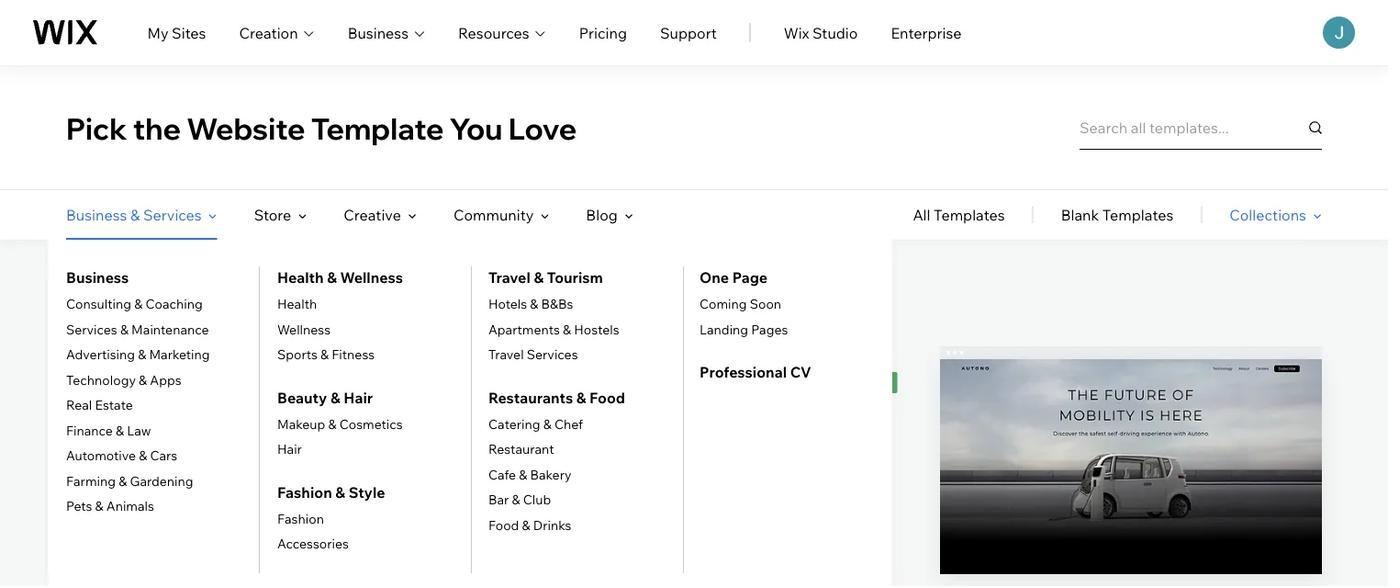 Task type: locate. For each thing, give the bounding box(es) containing it.
2 vertical spatial business
[[66, 268, 129, 287]]

hair
[[344, 388, 373, 406], [277, 441, 302, 457]]

0 vertical spatial business
[[348, 23, 409, 42]]

all templates link
[[913, 190, 1006, 240]]

my sites
[[147, 23, 206, 42]]

apps
[[150, 372, 182, 388]]

fashion up accessories link
[[277, 510, 324, 526]]

sports
[[277, 346, 318, 362]]

the
[[133, 109, 181, 146]]

one page coming soon landing pages
[[700, 268, 789, 337]]

1 horizontal spatial services
[[143, 206, 202, 224]]

bar
[[489, 491, 509, 508]]

& right sports
[[321, 346, 329, 362]]

1 vertical spatial website
[[187, 298, 259, 321]]

1 vertical spatial food
[[489, 517, 519, 533]]

consulting & coaching link
[[66, 296, 203, 312]]

business for business & services
[[66, 206, 127, 224]]

0 horizontal spatial services
[[66, 321, 117, 337]]

& up services & maintenance link
[[134, 296, 143, 312]]

2 horizontal spatial templates
[[1103, 206, 1174, 224]]

professional
[[700, 363, 787, 381]]

travel
[[489, 268, 531, 287], [489, 346, 524, 362]]

health up wellness link
[[277, 296, 317, 312]]

pets
[[66, 498, 92, 514]]

business link
[[66, 266, 129, 288]]

club
[[523, 491, 551, 508]]

food down hostels
[[590, 388, 626, 406]]

0 vertical spatial health
[[277, 268, 324, 287]]

makeup
[[277, 416, 326, 432]]

chef
[[555, 416, 583, 432]]

&
[[130, 206, 140, 224], [327, 268, 337, 287], [534, 268, 544, 287], [134, 296, 143, 312], [530, 296, 539, 312], [120, 321, 129, 337], [563, 321, 572, 337], [138, 346, 146, 362], [321, 346, 329, 362], [139, 372, 147, 388], [331, 388, 341, 406], [577, 388, 587, 406], [328, 416, 337, 432], [544, 416, 552, 432], [116, 422, 124, 438], [139, 447, 147, 463], [519, 466, 528, 482], [119, 473, 127, 489], [336, 483, 346, 501], [512, 491, 520, 508], [95, 498, 103, 514], [522, 517, 531, 533]]

fashion up fashion 'link'
[[277, 483, 332, 501]]

& up makeup & cosmetics link
[[331, 388, 341, 406]]

sites
[[172, 23, 206, 42]]

gardening
[[130, 473, 193, 489]]

advertising & marketing link
[[66, 346, 210, 362]]

& down consulting & coaching link
[[120, 321, 129, 337]]

soon
[[750, 296, 782, 312]]

tourism
[[547, 268, 603, 287]]

animals
[[106, 498, 154, 514]]

fashion
[[277, 483, 332, 501], [277, 510, 324, 526]]

0 horizontal spatial food
[[489, 517, 519, 533]]

consulting
[[66, 296, 131, 312]]

health up health 'link'
[[277, 268, 324, 287]]

0 vertical spatial services
[[143, 206, 202, 224]]

most popular website templates - ai company image
[[941, 359, 1323, 574]]

1 vertical spatial business
[[66, 206, 127, 224]]

all templates
[[913, 206, 1006, 224]]

travel down apartments at the bottom left
[[489, 346, 524, 362]]

blank
[[1062, 206, 1100, 224]]

health
[[277, 268, 324, 287], [277, 296, 317, 312]]

1 horizontal spatial templates
[[934, 206, 1006, 224]]

business for business popup button
[[348, 23, 409, 42]]

& down bar & club link
[[522, 517, 531, 533]]

services & maintenance link
[[66, 321, 209, 337]]

& up hotels & b&bs link
[[534, 268, 544, 287]]

website
[[187, 109, 306, 146], [187, 298, 259, 321]]

blank templates link
[[1062, 190, 1174, 240]]

travel up hotels at the bottom of the page
[[489, 268, 531, 287]]

templates right all
[[934, 206, 1006, 224]]

templates right blank
[[1103, 206, 1174, 224]]

None search field
[[1080, 106, 1323, 150]]

wellness up sports
[[277, 321, 331, 337]]

food down bar at bottom left
[[489, 517, 519, 533]]

health & wellness link
[[277, 266, 403, 288]]

2 website from the top
[[187, 298, 259, 321]]

1 vertical spatial health
[[277, 296, 317, 312]]

marketing
[[149, 346, 210, 362]]

business inside business popup button
[[348, 23, 409, 42]]

2 horizontal spatial services
[[527, 346, 578, 362]]

fashion & style link
[[277, 481, 385, 503]]

1 horizontal spatial wellness
[[340, 268, 403, 287]]

0 vertical spatial travel
[[489, 268, 531, 287]]

& right bar at bottom left
[[512, 491, 520, 508]]

support link
[[660, 22, 717, 44]]

0 horizontal spatial templates
[[263, 298, 354, 321]]

landing pages link
[[700, 321, 789, 337]]

hair up "cosmetics"
[[344, 388, 373, 406]]

1 health from the top
[[277, 268, 324, 287]]

0 horizontal spatial hair
[[277, 441, 302, 457]]

services down consulting
[[66, 321, 117, 337]]

health & wellness health wellness sports & fitness
[[277, 268, 403, 362]]

hostels
[[574, 321, 620, 337]]

2 vertical spatial services
[[527, 346, 578, 362]]

& left style
[[336, 483, 346, 501]]

bakery
[[530, 466, 572, 482]]

support
[[660, 23, 717, 42]]

accessories
[[277, 536, 349, 552]]

templates for all templates
[[934, 206, 1006, 224]]

website for popular
[[187, 298, 259, 321]]

pricing link
[[579, 22, 627, 44]]

services
[[143, 206, 202, 224], [66, 321, 117, 337], [527, 346, 578, 362]]

templates down the health & wellness link
[[263, 298, 354, 321]]

1 horizontal spatial food
[[590, 388, 626, 406]]

enterprise link
[[891, 22, 962, 44]]

real
[[66, 397, 92, 413]]

pick the website template you love
[[66, 109, 577, 146]]

most popular website templates - home goods store image
[[503, 359, 886, 574]]

0 horizontal spatial wellness
[[277, 321, 331, 337]]

1 vertical spatial travel
[[489, 346, 524, 362]]

automotive
[[66, 447, 136, 463]]

view button
[[1088, 480, 1175, 524]]

all
[[913, 206, 931, 224]]

catering & chef link
[[489, 416, 583, 432]]

food
[[590, 388, 626, 406], [489, 517, 519, 533]]

0 vertical spatial fashion
[[277, 483, 332, 501]]

2 fashion from the top
[[277, 510, 324, 526]]

& down services & maintenance link
[[138, 346, 146, 362]]

1 vertical spatial wellness
[[277, 321, 331, 337]]

beauty
[[277, 388, 327, 406]]

generic categories element
[[913, 190, 1323, 240]]

1 horizontal spatial hair
[[344, 388, 373, 406]]

hair down the makeup
[[277, 441, 302, 457]]

services down apartments & hostels link
[[527, 346, 578, 362]]

wellness down creative
[[340, 268, 403, 287]]

pets & animals link
[[66, 498, 154, 514]]

2 health from the top
[[277, 296, 317, 312]]

services down the
[[143, 206, 202, 224]]

edit button
[[1088, 417, 1175, 461]]

creation
[[239, 23, 298, 42]]

cafe & bakery link
[[489, 466, 572, 482]]

1 website from the top
[[187, 109, 306, 146]]

1 vertical spatial fashion
[[277, 510, 324, 526]]

1 vertical spatial services
[[66, 321, 117, 337]]

& down "b&bs"
[[563, 321, 572, 337]]

profile image image
[[1324, 17, 1356, 49]]

community
[[454, 206, 534, 224]]

website up the marketing
[[187, 298, 259, 321]]

my
[[147, 23, 169, 42]]

website right the
[[187, 109, 306, 146]]

0 vertical spatial website
[[187, 109, 306, 146]]

restaurant
[[489, 441, 555, 457]]

coaching
[[146, 296, 203, 312]]

& left apps
[[139, 372, 147, 388]]

& left cars
[[139, 447, 147, 463]]



Task type: vqa. For each thing, say whether or not it's contained in the screenshot.


Task type: describe. For each thing, give the bounding box(es) containing it.
& up wellness link
[[327, 268, 337, 287]]

maintenance
[[131, 321, 209, 337]]

farming & gardening link
[[66, 473, 193, 489]]

business & services
[[66, 206, 202, 224]]

Search search field
[[1080, 106, 1323, 150]]

popular
[[115, 298, 183, 321]]

& left "b&bs"
[[530, 296, 539, 312]]

creative
[[344, 206, 401, 224]]

farming
[[66, 473, 116, 489]]

0 vertical spatial wellness
[[340, 268, 403, 287]]

1 vertical spatial hair
[[277, 441, 302, 457]]

professional cv link
[[700, 361, 812, 383]]

one
[[700, 268, 730, 287]]

wix studio
[[784, 23, 858, 42]]

beauty & hair link
[[277, 386, 373, 408]]

catering
[[489, 416, 541, 432]]

wix studio link
[[784, 22, 858, 44]]

cosmetics
[[340, 416, 403, 432]]

health link
[[277, 296, 317, 312]]

advertising
[[66, 346, 135, 362]]

& right pets
[[95, 498, 103, 514]]

& down beauty & hair link
[[328, 416, 337, 432]]

coming
[[700, 296, 747, 312]]

blog
[[586, 206, 618, 224]]

0 vertical spatial food
[[590, 388, 626, 406]]

travel services link
[[489, 346, 578, 362]]

store
[[254, 206, 291, 224]]

finance & law link
[[66, 422, 151, 438]]

website for the
[[187, 109, 306, 146]]

blank templates
[[1062, 206, 1174, 224]]

landing
[[700, 321, 749, 337]]

makeup & cosmetics link
[[277, 416, 403, 432]]

style
[[349, 483, 385, 501]]

professional cv
[[700, 363, 812, 381]]

one page link
[[700, 266, 768, 288]]

cafe
[[489, 466, 516, 482]]

pick
[[66, 109, 127, 146]]

travel & tourism link
[[489, 266, 603, 288]]

accessories link
[[277, 536, 349, 552]]

technology
[[66, 372, 136, 388]]

studio
[[813, 23, 858, 42]]

cars
[[150, 447, 178, 463]]

0 vertical spatial hair
[[344, 388, 373, 406]]

view
[[1115, 492, 1149, 511]]

real estate link
[[66, 397, 133, 413]]

restaurant link
[[489, 441, 555, 457]]

1 fashion from the top
[[277, 483, 332, 501]]

1 travel from the top
[[489, 268, 531, 287]]

categories. use the left and right arrow keys to navigate the menu element
[[0, 190, 1389, 587]]

resources
[[458, 23, 530, 42]]

templates for blank templates
[[1103, 206, 1174, 224]]

& up consulting & coaching link
[[130, 206, 140, 224]]

fashion link
[[277, 510, 324, 526]]

restaurants & food link
[[489, 386, 626, 408]]

& left chef
[[544, 416, 552, 432]]

2 travel from the top
[[489, 346, 524, 362]]

apartments
[[489, 321, 560, 337]]

services inside "travel & tourism hotels & b&bs apartments & hostels travel services"
[[527, 346, 578, 362]]

& up chef
[[577, 388, 587, 406]]

travel & tourism hotels & b&bs apartments & hostels travel services
[[489, 268, 620, 362]]

law
[[127, 422, 151, 438]]

& down automotive & cars link
[[119, 473, 127, 489]]

bar & club link
[[489, 491, 551, 508]]

business inside the business consulting & coaching services & maintenance advertising & marketing technology & apps real estate finance & law automotive & cars farming & gardening pets & animals
[[66, 268, 129, 287]]

apartments & hostels link
[[489, 321, 620, 337]]

sports & fitness link
[[277, 346, 375, 362]]

wellness link
[[277, 321, 331, 337]]

coming soon link
[[700, 296, 782, 312]]

services inside the business consulting & coaching services & maintenance advertising & marketing technology & apps real estate finance & law automotive & cars farming & gardening pets & animals
[[66, 321, 117, 337]]

food & drinks link
[[489, 517, 572, 533]]

hair link
[[277, 441, 302, 457]]

finance
[[66, 422, 113, 438]]

b&bs
[[542, 296, 574, 312]]

most
[[66, 298, 111, 321]]

page
[[733, 268, 768, 287]]

& right cafe
[[519, 466, 528, 482]]

hotels
[[489, 296, 527, 312]]

drinks
[[533, 517, 572, 533]]

restaurants
[[489, 388, 573, 406]]

business button
[[348, 22, 425, 44]]

business consulting & coaching services & maintenance advertising & marketing technology & apps real estate finance & law automotive & cars farming & gardening pets & animals
[[66, 268, 210, 514]]

wix
[[784, 23, 810, 42]]

most popular website templates - coming soon landing page image
[[66, 359, 448, 574]]

most popular website templates
[[66, 298, 354, 321]]

pricing
[[579, 23, 627, 42]]

you
[[450, 109, 503, 146]]

collections
[[1230, 206, 1307, 224]]

estate
[[95, 397, 133, 413]]

categories by subject element
[[48, 190, 893, 587]]

pages
[[752, 321, 789, 337]]

& inside fashion & style fashion accessories
[[336, 483, 346, 501]]

& left law
[[116, 422, 124, 438]]

love
[[509, 109, 577, 146]]

restaurants & food catering & chef restaurant cafe & bakery bar & club food & drinks
[[489, 388, 626, 533]]



